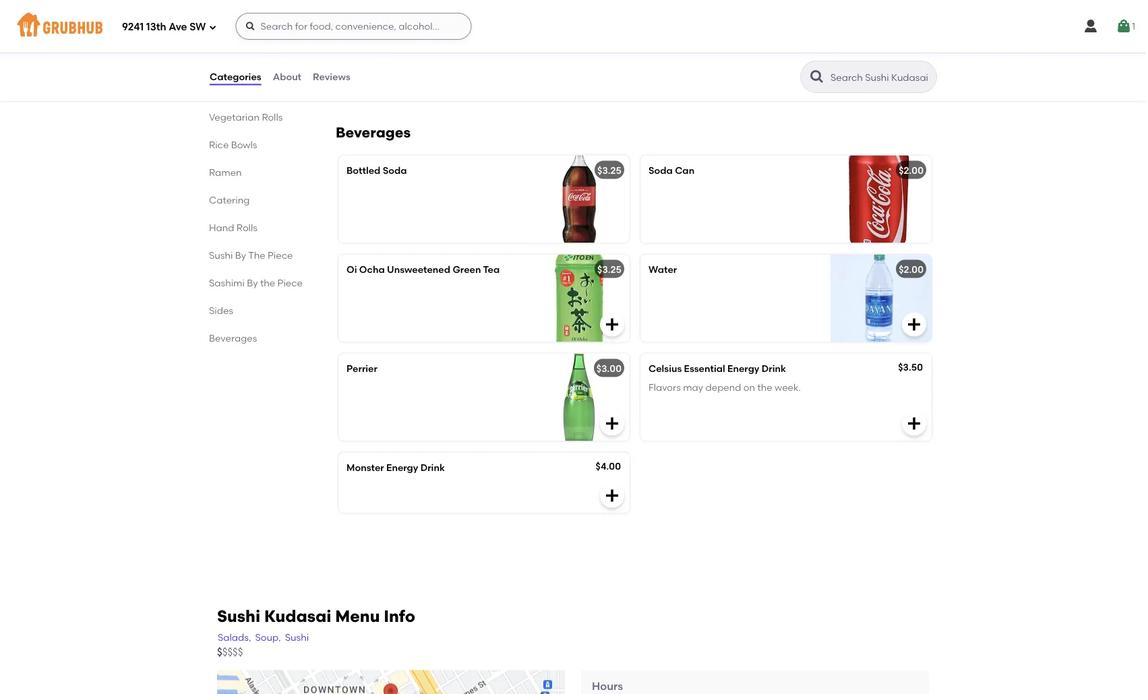Task type: vqa. For each thing, say whether or not it's contained in the screenshot.
Menu
yes



Task type: describe. For each thing, give the bounding box(es) containing it.
proceed to checkout button
[[847, 285, 1027, 309]]

sw
[[190, 21, 206, 33]]

categories
[[210, 71, 262, 83]]

bottled
[[347, 164, 381, 176]]

soup, button
[[255, 630, 282, 646]]

main navigation navigation
[[0, 0, 1147, 53]]

proceed to checkout
[[888, 291, 986, 303]]

water
[[649, 264, 677, 275]]

svg image inside 1 button
[[1116, 18, 1133, 34]]

steamed rice button
[[339, 8, 630, 95]]

flavors
[[649, 382, 681, 393]]

1 horizontal spatial menu
[[335, 607, 380, 627]]

can
[[675, 164, 695, 176]]

beverages inside tab
[[209, 333, 257, 344]]

sushi for sushi rolls
[[209, 1, 233, 12]]

salad
[[209, 84, 236, 95]]

monster
[[347, 462, 384, 473]]

perrier image
[[529, 354, 630, 441]]

vegetarian rolls
[[209, 112, 283, 123]]

search icon image
[[810, 69, 826, 85]]

on
[[744, 382, 756, 393]]

13th
[[146, 21, 166, 33]]

monster energy drink
[[347, 462, 445, 473]]

Search for food, convenience, alcohol... search field
[[236, 13, 472, 40]]

combo
[[209, 56, 244, 68]]

9241
[[122, 21, 144, 33]]

rolls for special rolls
[[245, 29, 266, 40]]

rice bowls
[[209, 139, 257, 151]]

soup,
[[255, 632, 281, 644]]

sashimi by the piece tab
[[209, 276, 304, 290]]

sushi button
[[284, 630, 310, 646]]

reviews button
[[312, 53, 351, 101]]

sashimi by the piece
[[209, 278, 303, 289]]

salads, button
[[217, 630, 252, 646]]

rolls for hand rolls
[[237, 222, 258, 234]]

to
[[929, 291, 939, 303]]

oi ocha unsweetened green tea image
[[529, 255, 630, 342]]

hand rolls
[[209, 222, 258, 234]]

rice inside 'tab'
[[209, 139, 229, 151]]

sushi rolls
[[209, 1, 256, 12]]

rice inside steamed rice button
[[391, 17, 411, 28]]

$3.25 for oi ocha unsweetened green tea
[[598, 264, 622, 275]]

sushi for sushi by the piece
[[209, 250, 233, 261]]

about
[[273, 71, 302, 83]]

oi
[[347, 264, 357, 275]]

checkout
[[941, 291, 986, 303]]

tea
[[483, 264, 500, 275]]

1
[[1133, 20, 1136, 32]]

bottled soda
[[347, 164, 407, 176]]

salad tab
[[209, 83, 304, 97]]

sashimi
[[209, 278, 245, 289]]

week.
[[775, 382, 801, 393]]

$3.00
[[597, 363, 622, 374]]

categories button
[[209, 53, 262, 101]]

9241 13th ave sw
[[122, 21, 206, 33]]

the
[[248, 250, 266, 261]]

depend
[[706, 382, 742, 393]]

steamed rice
[[347, 17, 411, 28]]



Task type: locate. For each thing, give the bounding box(es) containing it.
rolls for sushi rolls
[[235, 1, 256, 12]]

sushi rolls tab
[[209, 0, 304, 14]]

1 $2.00 from the top
[[899, 164, 924, 176]]

sushi for sushi kudasai menu info
[[217, 607, 260, 627]]

1 vertical spatial piece
[[278, 278, 303, 289]]

piece for sashimi by the piece
[[278, 278, 303, 289]]

special rolls
[[209, 29, 266, 40]]

$2.00 for soda can
[[899, 164, 924, 176]]

sushi down 'kudasai'
[[285, 632, 309, 644]]

reviews
[[313, 71, 351, 83]]

2 soda from the left
[[649, 164, 673, 176]]

unsweetened
[[387, 264, 451, 275]]

0 vertical spatial drink
[[762, 363, 787, 374]]

1 $3.25 from the top
[[598, 164, 622, 176]]

soda right bottled
[[383, 164, 407, 176]]

sushi kudasai menu info
[[217, 607, 416, 627]]

rice
[[391, 17, 411, 28], [209, 139, 229, 151]]

may
[[684, 382, 704, 393]]

1 vertical spatial by
[[247, 278, 258, 289]]

piece
[[268, 250, 293, 261], [278, 278, 303, 289]]

0 horizontal spatial beverages
[[209, 333, 257, 344]]

rolls down sushi rolls tab
[[245, 29, 266, 40]]

1 vertical spatial energy
[[387, 462, 418, 473]]

the inside tab
[[260, 278, 275, 289]]

svg image
[[1083, 18, 1100, 34], [1116, 18, 1133, 34], [209, 23, 217, 31], [907, 70, 923, 86], [907, 317, 923, 333], [604, 488, 621, 504]]

svg image down sushi rolls tab
[[245, 21, 256, 32]]

the down the
[[260, 278, 275, 289]]

1 horizontal spatial rice
[[391, 17, 411, 28]]

$4.00
[[596, 461, 621, 472]]

0 vertical spatial piece
[[268, 250, 293, 261]]

by for the
[[235, 250, 246, 261]]

0 horizontal spatial energy
[[387, 462, 418, 473]]

green
[[453, 264, 481, 275]]

soda can image
[[831, 155, 932, 243]]

0 horizontal spatial the
[[260, 278, 275, 289]]

salads,
[[218, 632, 251, 644]]

menu up the categories
[[246, 56, 271, 68]]

1 horizontal spatial beverages
[[336, 124, 411, 141]]

rolls inside tab
[[235, 1, 256, 12]]

rice bowls tab
[[209, 138, 304, 152]]

svg image
[[245, 21, 256, 32], [604, 317, 621, 333], [604, 416, 621, 432], [907, 416, 923, 432]]

0 horizontal spatial menu
[[246, 56, 271, 68]]

0 vertical spatial beverages
[[336, 124, 411, 141]]

steamed
[[347, 17, 389, 28]]

0 horizontal spatial drink
[[421, 462, 445, 473]]

sushi by the piece tab
[[209, 249, 304, 263]]

steamed rice image
[[529, 8, 630, 95]]

svg image up "$3.00"
[[604, 317, 621, 333]]

sushi up salads,
[[217, 607, 260, 627]]

sushi inside tab
[[209, 1, 233, 12]]

bowls
[[231, 139, 257, 151]]

rolls up special rolls
[[235, 1, 256, 12]]

1 horizontal spatial the
[[758, 382, 773, 393]]

by right sashimi
[[247, 278, 258, 289]]

2 $2.00 from the top
[[899, 264, 924, 275]]

$2.00
[[899, 164, 924, 176], [899, 264, 924, 275]]

$3.25 left soda can
[[598, 164, 622, 176]]

the right on
[[758, 382, 773, 393]]

0 vertical spatial menu
[[246, 56, 271, 68]]

ramen tab
[[209, 166, 304, 180]]

1 soda from the left
[[383, 164, 407, 176]]

$2.00 for water
[[899, 264, 924, 275]]

beverages up bottled soda
[[336, 124, 411, 141]]

$3.25 for bottled soda
[[598, 164, 622, 176]]

kudasai
[[264, 607, 331, 627]]

energy right monster
[[387, 462, 418, 473]]

rolls for vegetarian rolls
[[262, 112, 283, 123]]

hand
[[209, 222, 234, 234]]

beverages
[[336, 124, 411, 141], [209, 333, 257, 344]]

sushi inside tab
[[209, 250, 233, 261]]

rice left bowls
[[209, 139, 229, 151]]

1 vertical spatial rice
[[209, 139, 229, 151]]

menu
[[246, 56, 271, 68], [335, 607, 380, 627]]

sides tab
[[209, 304, 304, 318]]

1 vertical spatial $3.25
[[598, 264, 622, 275]]

sushi by the piece
[[209, 250, 293, 261]]

perrier
[[347, 363, 378, 374]]

svg image inside main navigation navigation
[[245, 21, 256, 32]]

rolls right hand
[[237, 222, 258, 234]]

1 vertical spatial the
[[758, 382, 773, 393]]

1 vertical spatial beverages
[[209, 333, 257, 344]]

1 vertical spatial drink
[[421, 462, 445, 473]]

soda left can
[[649, 164, 673, 176]]

by for the
[[247, 278, 258, 289]]

svg image down $3.50
[[907, 416, 923, 432]]

proceed
[[888, 291, 927, 303]]

piece right the
[[268, 250, 293, 261]]

the
[[260, 278, 275, 289], [758, 382, 773, 393]]

ramen
[[209, 167, 242, 178]]

oi ocha unsweetened green tea
[[347, 264, 500, 275]]

hand rolls tab
[[209, 221, 304, 235]]

by inside "sushi by the piece" tab
[[235, 250, 246, 261]]

beverages down sides
[[209, 333, 257, 344]]

0 horizontal spatial rice
[[209, 139, 229, 151]]

essential
[[684, 363, 726, 374]]

1 horizontal spatial energy
[[728, 363, 760, 374]]

by left the
[[235, 250, 246, 261]]

bottled soda image
[[529, 155, 630, 243]]

salads, soup, sushi
[[218, 632, 309, 644]]

svg image up $4.00
[[604, 416, 621, 432]]

1 horizontal spatial by
[[247, 278, 258, 289]]

sushi up special
[[209, 1, 233, 12]]

1 vertical spatial $2.00
[[899, 264, 924, 275]]

rolls
[[235, 1, 256, 12], [245, 29, 266, 40], [262, 112, 283, 123], [237, 222, 258, 234]]

soda
[[383, 164, 407, 176], [649, 164, 673, 176]]

0 vertical spatial by
[[235, 250, 246, 261]]

0 vertical spatial rice
[[391, 17, 411, 28]]

$$$$$
[[217, 647, 243, 659]]

drink up week.
[[762, 363, 787, 374]]

piece for sushi by the piece
[[268, 250, 293, 261]]

$3.50
[[899, 361, 924, 373]]

2 $3.25 from the top
[[598, 264, 622, 275]]

Search Sushi Kudasai search field
[[830, 71, 933, 84]]

by inside sashimi by the piece tab
[[247, 278, 258, 289]]

celsius essential energy drink
[[649, 363, 787, 374]]

menu left "info"
[[335, 607, 380, 627]]

1 horizontal spatial drink
[[762, 363, 787, 374]]

hours
[[592, 680, 623, 693]]

about button
[[272, 53, 302, 101]]

0 horizontal spatial by
[[235, 250, 246, 261]]

$
[[217, 647, 222, 659]]

drink
[[762, 363, 787, 374], [421, 462, 445, 473]]

0 vertical spatial energy
[[728, 363, 760, 374]]

water image
[[831, 255, 932, 342]]

1 vertical spatial menu
[[335, 607, 380, 627]]

piece down "sushi by the piece" tab at top
[[278, 278, 303, 289]]

1 button
[[1116, 14, 1136, 38]]

$3.25
[[598, 164, 622, 176], [598, 264, 622, 275]]

rolls inside tab
[[262, 112, 283, 123]]

drink right monster
[[421, 462, 445, 473]]

combo menu tab
[[209, 55, 304, 69]]

celsius
[[649, 363, 682, 374]]

ave
[[169, 21, 187, 33]]

catering tab
[[209, 193, 304, 207]]

vegetarian rolls tab
[[209, 110, 304, 124]]

0 horizontal spatial soda
[[383, 164, 407, 176]]

ocha
[[359, 264, 385, 275]]

combo menu
[[209, 56, 271, 68]]

sushi
[[209, 1, 233, 12], [209, 250, 233, 261], [217, 607, 260, 627], [285, 632, 309, 644]]

vegetarian
[[209, 112, 260, 123]]

soda can
[[649, 164, 695, 176]]

$3.25 left the water
[[598, 264, 622, 275]]

energy up on
[[728, 363, 760, 374]]

sushi down hand
[[209, 250, 233, 261]]

flavors may depend on the week.
[[649, 382, 801, 393]]

rice right steamed
[[391, 17, 411, 28]]

0 vertical spatial the
[[260, 278, 275, 289]]

rolls up the rice bowls 'tab'
[[262, 112, 283, 123]]

energy
[[728, 363, 760, 374], [387, 462, 418, 473]]

info
[[384, 607, 416, 627]]

sides
[[209, 305, 233, 317]]

by
[[235, 250, 246, 261], [247, 278, 258, 289]]

beverages tab
[[209, 331, 304, 346]]

0 vertical spatial $3.25
[[598, 164, 622, 176]]

0 vertical spatial $2.00
[[899, 164, 924, 176]]

menu inside tab
[[246, 56, 271, 68]]

catering
[[209, 195, 250, 206]]

special
[[209, 29, 243, 40]]

1 horizontal spatial soda
[[649, 164, 673, 176]]

special rolls tab
[[209, 27, 304, 41]]



